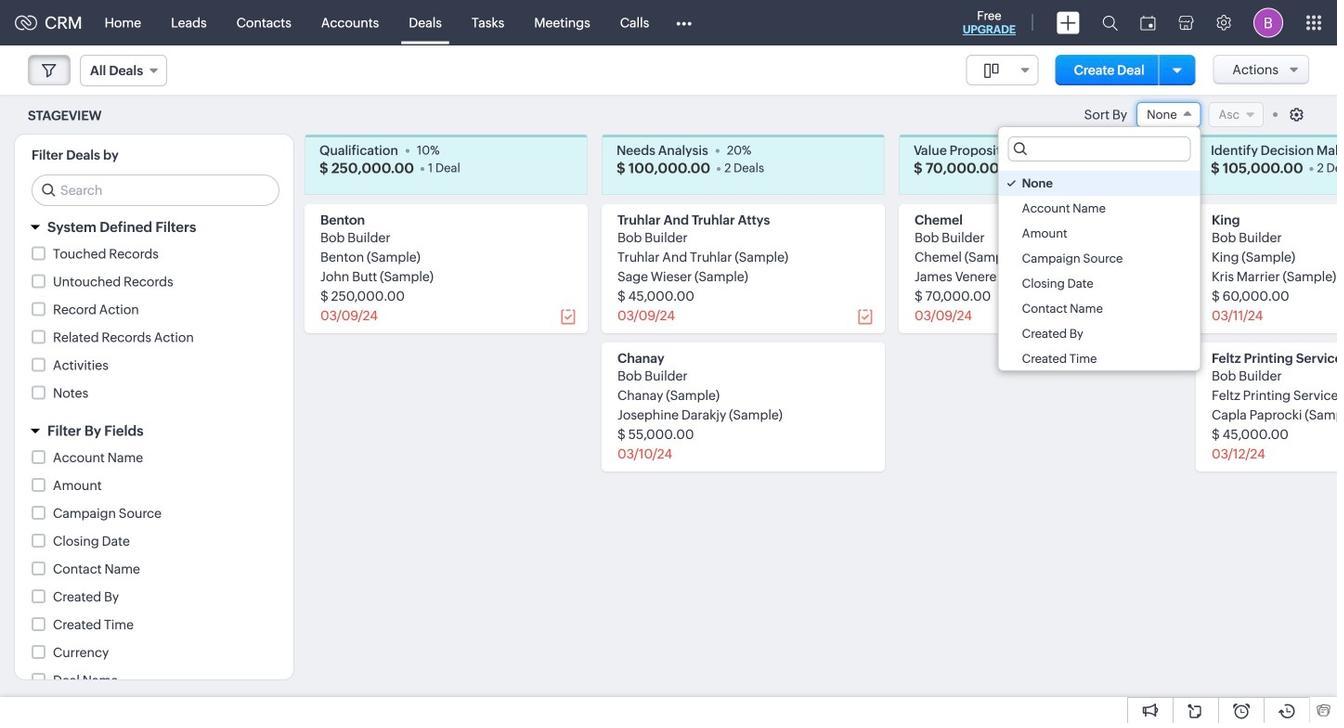 Task type: vqa. For each thing, say whether or not it's contained in the screenshot.
6th option from the bottom of the page
yes



Task type: describe. For each thing, give the bounding box(es) containing it.
Search text field
[[33, 176, 279, 205]]

search element
[[1092, 0, 1130, 46]]

8 option from the top
[[999, 346, 1201, 372]]



Task type: locate. For each thing, give the bounding box(es) containing it.
list box
[[999, 166, 1201, 372]]

None text field
[[1009, 137, 1191, 161]]

1 option from the top
[[999, 171, 1201, 196]]

6 option from the top
[[999, 296, 1201, 321]]

logo image
[[15, 15, 37, 30]]

None field
[[1137, 102, 1202, 127]]

search image
[[1103, 15, 1118, 31]]

5 option from the top
[[999, 271, 1201, 296]]

3 option from the top
[[999, 221, 1201, 246]]

2 option from the top
[[999, 196, 1201, 221]]

option
[[999, 171, 1201, 196], [999, 196, 1201, 221], [999, 221, 1201, 246], [999, 246, 1201, 271], [999, 271, 1201, 296], [999, 296, 1201, 321], [999, 321, 1201, 346], [999, 346, 1201, 372]]

7 option from the top
[[999, 321, 1201, 346]]

4 option from the top
[[999, 246, 1201, 271]]



